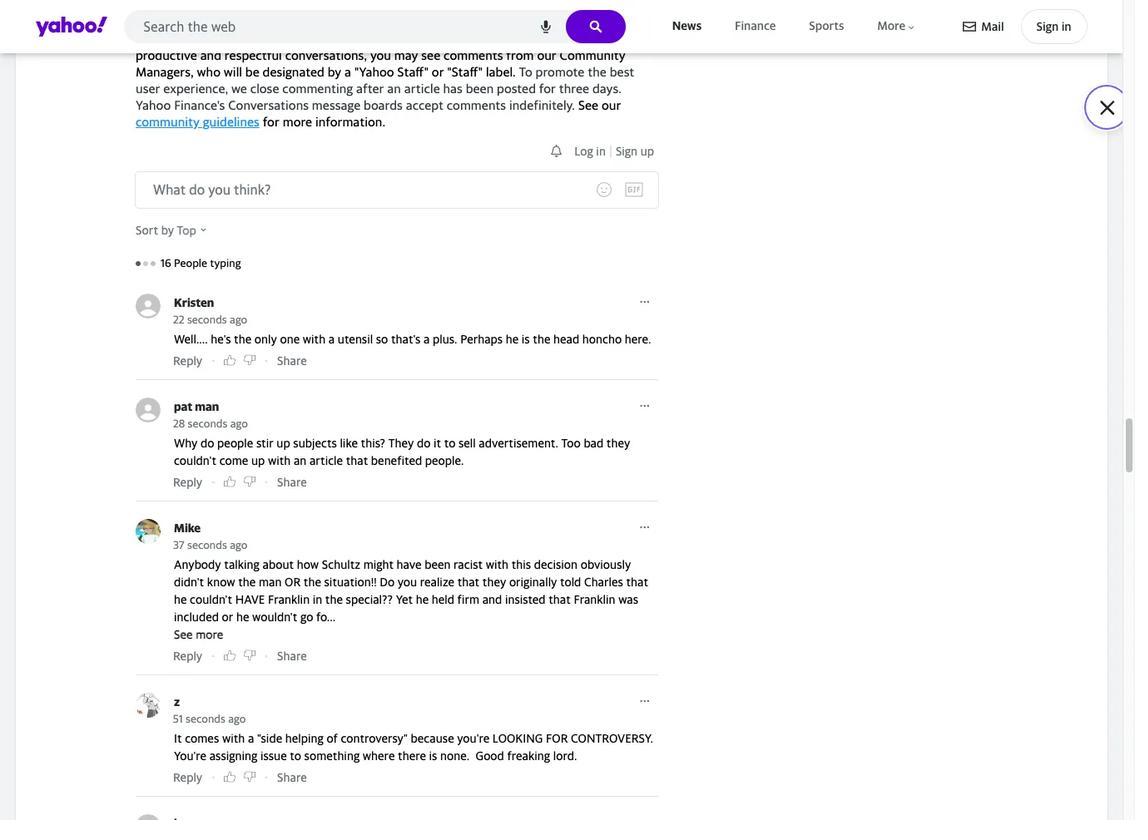 Task type: vqa. For each thing, say whether or not it's contained in the screenshot.
leftmost On
no



Task type: describe. For each thing, give the bounding box(es) containing it.
finance
[[735, 19, 776, 33]]

mail
[[981, 19, 1004, 33]]

sports
[[809, 19, 844, 33]]

more
[[877, 19, 906, 33]]

sign in
[[1036, 19, 1071, 33]]

news link
[[669, 15, 705, 37]]

toolbar containing mail
[[963, 9, 1087, 44]]

Search query text field
[[124, 10, 626, 43]]

sports link
[[806, 15, 847, 37]]



Task type: locate. For each thing, give the bounding box(es) containing it.
mail link
[[963, 12, 1004, 42]]

sign
[[1036, 19, 1059, 33]]

finance link
[[731, 15, 779, 37]]

toolbar
[[963, 9, 1087, 44]]

in
[[1062, 19, 1071, 33]]

more button
[[874, 15, 920, 37]]

None search field
[[124, 10, 626, 48]]

sign in link
[[1021, 9, 1087, 44]]

search image
[[589, 20, 602, 33]]

news
[[672, 19, 702, 33]]



